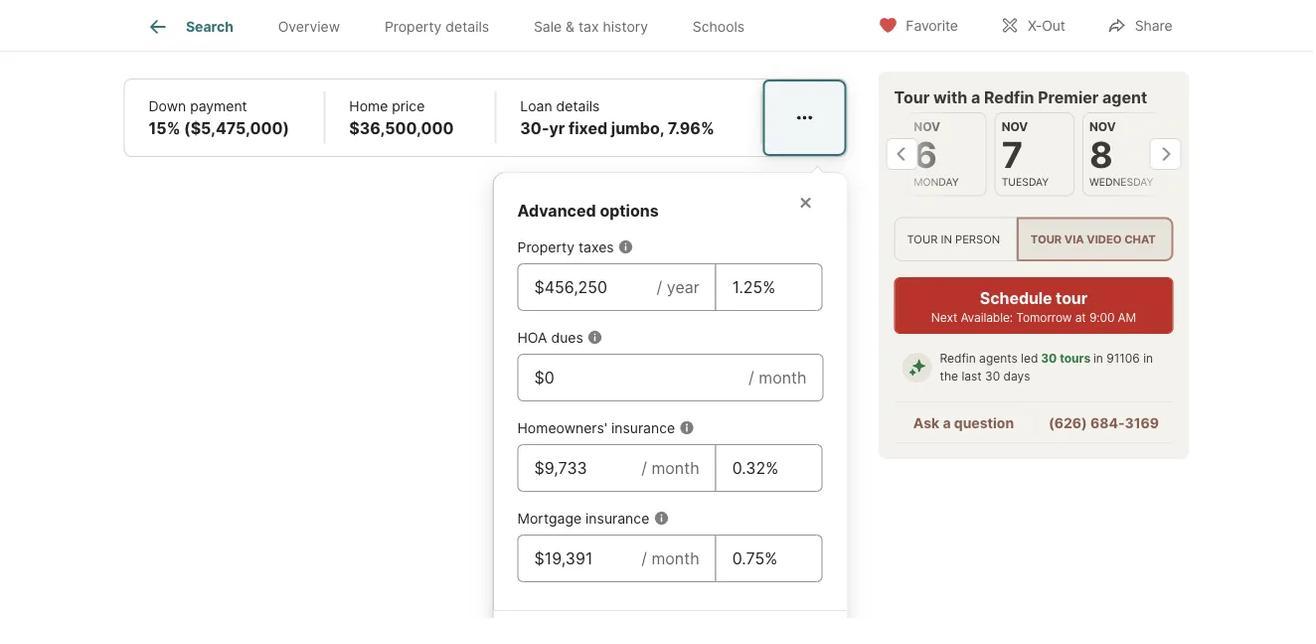Task type: vqa. For each thing, say whether or not it's contained in the screenshot.


Task type: locate. For each thing, give the bounding box(es) containing it.
sale & tax history
[[534, 18, 648, 35]]

1 vertical spatial homeowners' insurance
[[518, 420, 675, 437]]

a right ask
[[943, 415, 951, 432]]

nov inside nov 8 wednesday
[[1089, 120, 1116, 134]]

tooltip containing advanced options
[[494, 157, 1217, 619]]

tooltip
[[494, 157, 1217, 619]]

nov inside nov 6 monday
[[914, 120, 940, 134]]

0 horizontal spatial 30
[[985, 370, 1000, 384]]

$36,500,000
[[349, 118, 454, 138]]

1 vertical spatial / month
[[641, 459, 700, 478]]

1 horizontal spatial nov
[[1001, 120, 1028, 134]]

1 horizontal spatial redfin
[[984, 87, 1035, 107]]

tour with a redfin premier agent
[[894, 87, 1148, 107]]

property
[[385, 18, 442, 35], [518, 239, 575, 256]]

1 vertical spatial details
[[556, 98, 600, 115]]

tour in person
[[907, 233, 1000, 246]]

0 horizontal spatial homeowners'
[[148, 25, 251, 44]]

list box
[[894, 217, 1174, 262]]

3 nov from the left
[[1089, 120, 1116, 134]]

0 horizontal spatial redfin
[[940, 352, 976, 366]]

at
[[1075, 310, 1086, 325]]

tour left person
[[907, 233, 938, 246]]

1 horizontal spatial property
[[518, 239, 575, 256]]

in inside in the last 30 days
[[1144, 352, 1153, 366]]

nov inside 'nov 7 tuesday'
[[1001, 120, 1028, 134]]

1 vertical spatial redfin
[[940, 352, 976, 366]]

ask a question link
[[914, 415, 1014, 432]]

/ for homeowners' insurance
[[641, 459, 647, 478]]

0 vertical spatial details
[[446, 18, 489, 35]]

None text field
[[534, 276, 641, 299], [534, 366, 733, 390], [534, 457, 626, 480], [534, 547, 626, 571], [732, 547, 806, 571], [534, 276, 641, 299], [534, 366, 733, 390], [534, 457, 626, 480], [534, 547, 626, 571], [732, 547, 806, 571]]

None text field
[[732, 276, 806, 299], [732, 457, 806, 480], [732, 276, 806, 299], [732, 457, 806, 480]]

1 horizontal spatial details
[[556, 98, 600, 115]]

sale & tax history tab
[[512, 3, 671, 51]]

2 horizontal spatial in
[[1144, 352, 1153, 366]]

1 horizontal spatial homeowners' insurance
[[518, 420, 675, 437]]

0 horizontal spatial details
[[446, 18, 489, 35]]

1 horizontal spatial a
[[971, 87, 981, 107]]

30 inside in the last 30 days
[[985, 370, 1000, 384]]

0 vertical spatial / month
[[749, 368, 807, 387]]

$9,733
[[426, 25, 479, 44]]

in left person
[[941, 233, 952, 246]]

nov down agent
[[1089, 120, 1116, 134]]

a right with
[[971, 87, 981, 107]]

/ for mortgage insurance
[[641, 549, 647, 568]]

30
[[1041, 352, 1057, 366], [985, 370, 1000, 384]]

1 vertical spatial mortgage insurance
[[518, 510, 650, 527]]

tour left via
[[1031, 233, 1062, 246]]

video
[[1087, 233, 1122, 246]]

with
[[934, 87, 968, 107]]

in right 91106
[[1144, 352, 1153, 366]]

1 horizontal spatial 30
[[1041, 352, 1057, 366]]

nov 8 wednesday
[[1089, 120, 1153, 188]]

price
[[392, 98, 425, 115]]

insurance
[[255, 25, 328, 44], [595, 25, 668, 44], [611, 420, 675, 437], [586, 510, 650, 527]]

redfin up 7
[[984, 87, 1035, 107]]

favorite
[[906, 17, 958, 34]]

/
[[657, 278, 662, 297], [749, 368, 754, 387], [641, 459, 647, 478], [641, 549, 647, 568]]

0 vertical spatial homeowners' insurance
[[148, 25, 328, 44]]

question
[[954, 415, 1014, 432]]

2 nov from the left
[[1001, 120, 1028, 134]]

0 vertical spatial month
[[759, 368, 807, 387]]

redfin up the
[[940, 352, 976, 366]]

2 vertical spatial / month
[[641, 549, 700, 568]]

tuesday
[[1001, 175, 1049, 188]]

person
[[955, 233, 1000, 246]]

overview tab
[[256, 3, 362, 51]]

schools
[[693, 18, 745, 35]]

homeowners' inside tooltip
[[518, 420, 607, 437]]

homeowners'
[[148, 25, 251, 44], [518, 420, 607, 437]]

1 vertical spatial month
[[652, 459, 700, 478]]

1 vertical spatial property
[[518, 239, 575, 256]]

tour
[[894, 87, 930, 107], [907, 233, 938, 246], [1031, 233, 1062, 246]]

a
[[971, 87, 981, 107], [943, 415, 951, 432]]

x-
[[1028, 17, 1042, 34]]

(626) 684-3169
[[1049, 415, 1159, 432]]

7
[[1001, 133, 1023, 176]]

details inside loan details 30-yr fixed jumbo, 7.96%
[[556, 98, 600, 115]]

redfin
[[984, 87, 1035, 107], [940, 352, 976, 366]]

via
[[1065, 233, 1084, 246]]

tab list
[[124, 0, 783, 51]]

nov for 6
[[914, 120, 940, 134]]

0 horizontal spatial a
[[943, 415, 951, 432]]

tax
[[579, 18, 599, 35]]

last
[[962, 370, 982, 384]]

details up fixed
[[556, 98, 600, 115]]

None button
[[907, 112, 986, 196], [994, 112, 1074, 196], [1082, 112, 1162, 196], [907, 112, 986, 196], [994, 112, 1074, 196], [1082, 112, 1162, 196]]

2 vertical spatial month
[[652, 549, 700, 568]]

&
[[566, 18, 575, 35]]

details for property details
[[446, 18, 489, 35]]

homeowners' down dues
[[518, 420, 607, 437]]

loan
[[520, 98, 552, 115]]

tab list containing search
[[124, 0, 783, 51]]

tour left with
[[894, 87, 930, 107]]

details inside tab
[[446, 18, 489, 35]]

30 down agents
[[985, 370, 1000, 384]]

hoa
[[518, 329, 547, 346]]

1 nov from the left
[[914, 120, 940, 134]]

property up price
[[385, 18, 442, 35]]

/ month
[[749, 368, 807, 387], [641, 459, 700, 478], [641, 549, 700, 568]]

in right tours
[[1094, 352, 1103, 366]]

details left sale
[[446, 18, 489, 35]]

property inside property details tab
[[385, 18, 442, 35]]

0 horizontal spatial homeowners' insurance
[[148, 25, 328, 44]]

nov
[[914, 120, 940, 134], [1001, 120, 1028, 134], [1089, 120, 1116, 134]]

available:
[[961, 310, 1013, 325]]

1 horizontal spatial homeowners'
[[518, 420, 607, 437]]

nov up previous image on the right of page
[[914, 120, 940, 134]]

mortgage insurance
[[517, 25, 668, 44], [518, 510, 650, 527]]

month
[[759, 368, 807, 387], [652, 459, 700, 478], [652, 549, 700, 568]]

premier
[[1038, 87, 1099, 107]]

1 vertical spatial mortgage
[[518, 510, 582, 527]]

0 horizontal spatial property
[[385, 18, 442, 35]]

3169
[[1125, 415, 1159, 432]]

homeowners' insurance
[[148, 25, 328, 44], [518, 420, 675, 437]]

am
[[1118, 310, 1137, 325]]

1 vertical spatial homeowners'
[[518, 420, 607, 437]]

0 vertical spatial redfin
[[984, 87, 1035, 107]]

nov down tour with a redfin premier agent
[[1001, 120, 1028, 134]]

0 horizontal spatial nov
[[914, 120, 940, 134]]

list box containing tour in person
[[894, 217, 1174, 262]]

tour for tour via video chat
[[1031, 233, 1062, 246]]

0 vertical spatial mortgage insurance
[[517, 25, 668, 44]]

1 vertical spatial 30
[[985, 370, 1000, 384]]

home price $36,500,000
[[349, 98, 454, 138]]

0 horizontal spatial in
[[941, 233, 952, 246]]

agent
[[1103, 87, 1148, 107]]

share
[[1135, 17, 1173, 34]]

/ month for homeowners' insurance
[[641, 459, 700, 478]]

2 horizontal spatial nov
[[1089, 120, 1116, 134]]

0 vertical spatial 30
[[1041, 352, 1057, 366]]

30 right led
[[1041, 352, 1057, 366]]

homeowners' up "payment"
[[148, 25, 251, 44]]

mortgage
[[517, 25, 590, 44], [518, 510, 582, 527]]

property down advanced
[[518, 239, 575, 256]]

0 vertical spatial mortgage
[[517, 25, 590, 44]]

0 vertical spatial property
[[385, 18, 442, 35]]

0 vertical spatial a
[[971, 87, 981, 107]]



Task type: describe. For each thing, give the bounding box(es) containing it.
month for mortgage insurance
[[652, 549, 700, 568]]

property details
[[385, 18, 489, 35]]

7.96%
[[668, 118, 715, 138]]

payment
[[190, 98, 247, 115]]

ask
[[914, 415, 940, 432]]

down
[[149, 98, 186, 115]]

schools tab
[[671, 3, 767, 51]]

month for homeowners' insurance
[[652, 459, 700, 478]]

nov 6 monday
[[914, 120, 959, 188]]

home
[[349, 98, 388, 115]]

schedule
[[980, 289, 1052, 308]]

wednesday
[[1089, 175, 1153, 188]]

tomorrow
[[1016, 310, 1072, 325]]

next
[[931, 310, 958, 325]]

year
[[667, 278, 700, 297]]

monday
[[914, 175, 959, 188]]

the
[[940, 370, 959, 384]]

nov 7 tuesday
[[1001, 120, 1049, 188]]

share button
[[1090, 4, 1190, 45]]

overview
[[278, 18, 340, 35]]

schedule tour next available: tomorrow at 9:00 am
[[931, 289, 1137, 325]]

options
[[600, 201, 659, 220]]

advanced
[[518, 201, 596, 220]]

/ month for hoa dues
[[749, 368, 807, 387]]

9:00
[[1090, 310, 1115, 325]]

nov for 7
[[1001, 120, 1028, 134]]

1 vertical spatial a
[[943, 415, 951, 432]]

6
[[914, 133, 937, 176]]

jumbo,
[[611, 118, 664, 138]]

30 for tours
[[1041, 352, 1057, 366]]

tours
[[1060, 352, 1091, 366]]

chat
[[1125, 233, 1156, 246]]

taxes
[[579, 239, 614, 256]]

homeowners' insurance inside tooltip
[[518, 420, 675, 437]]

x-out
[[1028, 17, 1066, 34]]

tour for tour with a redfin premier agent
[[894, 87, 930, 107]]

/ month for mortgage insurance
[[641, 549, 700, 568]]

in the last 30 days
[[940, 352, 1153, 384]]

91106
[[1107, 352, 1140, 366]]

led
[[1021, 352, 1038, 366]]

property details tab
[[362, 3, 512, 51]]

8
[[1089, 133, 1113, 176]]

684-
[[1091, 415, 1125, 432]]

nov for 8
[[1089, 120, 1116, 134]]

1 horizontal spatial in
[[1094, 352, 1103, 366]]

tour via video chat
[[1031, 233, 1156, 246]]

loan details 30-yr fixed jumbo, 7.96%
[[520, 98, 715, 138]]

(626)
[[1049, 415, 1087, 432]]

property for property taxes
[[518, 239, 575, 256]]

mortgage insurance link
[[517, 25, 668, 44]]

property for property details
[[385, 18, 442, 35]]

hoa dues
[[518, 329, 583, 346]]

/ for hoa dues
[[749, 368, 754, 387]]

search
[[186, 18, 234, 35]]

month for hoa dues
[[759, 368, 807, 387]]

30-
[[520, 118, 549, 138]]

favorite button
[[861, 4, 975, 45]]

in inside list box
[[941, 233, 952, 246]]

advanced options
[[518, 201, 659, 220]]

days
[[1004, 370, 1031, 384]]

ask a question
[[914, 415, 1014, 432]]

previous image
[[886, 138, 918, 170]]

property taxes
[[518, 239, 614, 256]]

history
[[603, 18, 648, 35]]

homeowners' insurance link
[[148, 25, 328, 44]]

tour
[[1056, 289, 1088, 308]]

30 for days
[[985, 370, 1000, 384]]

fixed
[[569, 118, 608, 138]]

(626) 684-3169 link
[[1049, 415, 1159, 432]]

out
[[1042, 17, 1066, 34]]

redfin agents led 30 tours in 91106
[[940, 352, 1140, 366]]

sale
[[534, 18, 562, 35]]

next image
[[1150, 138, 1182, 170]]

down payment 15% ($5,475,000)
[[149, 98, 289, 138]]

search link
[[146, 15, 234, 39]]

tour for tour in person
[[907, 233, 938, 246]]

0 vertical spatial homeowners'
[[148, 25, 251, 44]]

dues
[[551, 329, 583, 346]]

/ for property taxes
[[657, 278, 662, 297]]

15%
[[149, 118, 180, 138]]

x-out button
[[983, 4, 1083, 45]]

/ year
[[657, 278, 700, 297]]

yr
[[549, 118, 565, 138]]

details for loan details 30-yr fixed jumbo, 7.96%
[[556, 98, 600, 115]]

($5,475,000)
[[184, 118, 289, 138]]

agents
[[979, 352, 1018, 366]]



